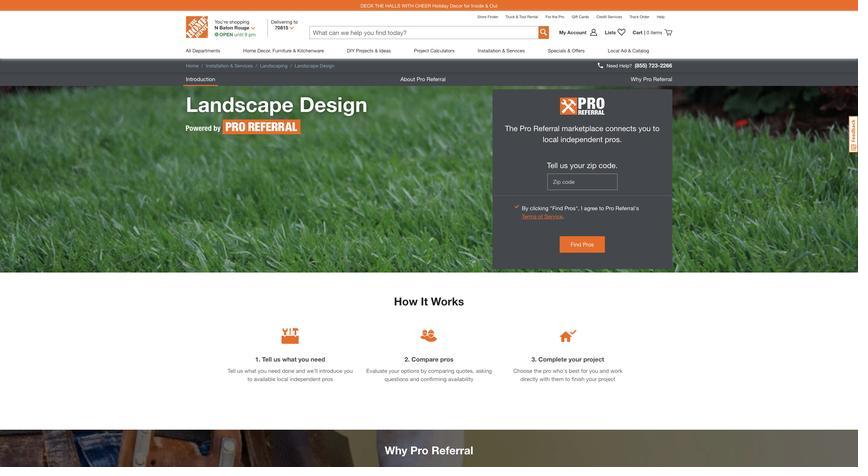Task type: describe. For each thing, give the bounding box(es) containing it.
items
[[651, 29, 663, 35]]

1 vertical spatial design
[[299, 92, 367, 117]]

tell us your zip code.
[[547, 161, 618, 170]]

2.
[[405, 356, 410, 363]]

2 vertical spatial services
[[235, 63, 253, 68]]

zip inside "link"
[[582, 234, 589, 241]]

service
[[545, 213, 563, 220]]

specials & offers link
[[548, 42, 585, 59]]

to inside the pro referral marketplace connects you to local independent pros.
[[653, 124, 660, 133]]

we've
[[542, 125, 562, 134]]

diy
[[347, 48, 355, 53]]

questions
[[385, 376, 409, 382]]

the
[[375, 3, 384, 8]]

you inside the pro referral marketplace connects you to local independent pros.
[[639, 124, 651, 133]]

specials
[[548, 48, 566, 53]]

calculators
[[431, 48, 455, 53]]

local ad & catalog link
[[608, 42, 649, 59]]

quotes,
[[456, 368, 475, 374]]

pros inside tell us what you need done and we'll introduce you to available local independent pros
[[322, 376, 333, 382]]

help
[[657, 14, 665, 19]]

truck
[[506, 14, 515, 19]]

help?
[[620, 63, 632, 68]]

the pro referral marketplace connects you to local independent pros.
[[505, 124, 660, 144]]

to right 'delivering'
[[294, 19, 298, 25]]

independent
[[562, 98, 607, 107]]

pros. inside the pro referral marketplace connects you to local independent pros.
[[605, 135, 622, 144]]

cheer
[[415, 3, 431, 8]]

3 / from the left
[[290, 63, 292, 68]]

1 horizontal spatial need
[[311, 356, 325, 363]]

track
[[630, 14, 639, 19]]

project inside choose the pro who's best for you and work directly with them to finish your project
[[599, 376, 616, 382]]

the home depot logo link
[[186, 16, 208, 39]]

to inside good news! we've matched you to qualified local pros.
[[611, 125, 617, 134]]

1 vertical spatial installation
[[206, 63, 229, 68]]

terms
[[522, 213, 537, 220]]

pro inside the pro referral marketplace connects you to local independent pros.
[[520, 124, 531, 133]]

0 vertical spatial project
[[584, 356, 604, 363]]

my account link
[[559, 28, 602, 36]]

compare
[[412, 356, 439, 363]]

store finder
[[478, 14, 498, 19]]

your inside evaluate your options by comparing quotes, asking questions and confirming availability
[[389, 368, 400, 374]]

connects
[[606, 124, 637, 133]]

landscaping
[[260, 63, 288, 68]]

all departments
[[186, 48, 220, 53]]

track order
[[630, 14, 650, 19]]

home link
[[186, 63, 199, 68]]

find for find pros
[[571, 241, 582, 248]]

1.
[[255, 356, 260, 363]]

1 / from the left
[[202, 63, 203, 68]]

independent inside tell us what you need done and we'll introduce you to available local independent pros
[[290, 376, 321, 382]]

pro inside by clicking "find pros", i agree to pro referral's terms of service .
[[606, 205, 614, 211]]

decor
[[450, 3, 463, 8]]

out
[[490, 3, 498, 8]]

i
[[581, 205, 583, 211]]

change zip code link
[[562, 233, 603, 242]]

rouge
[[234, 25, 249, 30]]

1 horizontal spatial what
[[282, 356, 297, 363]]

store
[[478, 14, 487, 19]]

you inside good news! we've matched you to qualified local pros.
[[596, 125, 609, 134]]

diy projects & ideas link
[[347, 42, 391, 59]]

good news! we've matched you to qualified local pros.
[[499, 125, 666, 145]]

deck the halls with cheer holiday decor for inside & out
[[361, 3, 498, 8]]

home for home decor, furniture & kitchenware
[[243, 48, 256, 53]]

terms of service link
[[522, 213, 563, 220]]

open
[[219, 32, 233, 37]]

submit search image
[[540, 29, 547, 36]]

offers
[[572, 48, 585, 53]]

compare pros image
[[421, 328, 438, 345]]

of
[[538, 213, 543, 220]]

them
[[552, 376, 564, 382]]

next
[[577, 208, 588, 215]]

matched
[[565, 125, 594, 134]]

1. tell us what you need
[[255, 356, 325, 363]]

until
[[234, 32, 243, 37]]

find independent local pros
[[545, 98, 648, 107]]

my account
[[559, 29, 587, 35]]

independent inside the pro referral marketplace connects you to local independent pros.
[[561, 135, 603, 144]]

you inside choose the pro who's best for you and work directly with them to finish your project
[[589, 368, 598, 374]]

gift cards link
[[572, 14, 589, 19]]

options
[[401, 368, 419, 374]]

good
[[499, 125, 518, 134]]

decor,
[[258, 48, 271, 53]]

1 vertical spatial why pro referral
[[385, 444, 473, 457]]

find for find independent local pros
[[545, 98, 560, 107]]

truck & tool rental
[[506, 14, 538, 19]]

comparing
[[428, 368, 455, 374]]

0 vertical spatial why pro referral
[[631, 76, 672, 82]]

local inside tell us what you need done and we'll introduce you to available local independent pros
[[277, 376, 288, 382]]

3.
[[532, 356, 537, 363]]

for inside choose the pro who's best for you and work directly with them to finish your project
[[581, 368, 588, 374]]

my
[[559, 29, 566, 35]]

and inside evaluate your options by comparing quotes, asking questions and confirming availability
[[410, 376, 419, 382]]

need inside tell us what you need done and we'll introduce you to available local independent pros
[[268, 368, 281, 374]]

landscape design link
[[295, 63, 335, 68]]

introduce
[[319, 368, 342, 374]]

0 vertical spatial for
[[464, 3, 470, 8]]

store finder link
[[478, 14, 498, 19]]

1 horizontal spatial installation & services link
[[478, 42, 525, 59]]

ad
[[621, 48, 627, 53]]

choose
[[514, 368, 533, 374]]

complete
[[539, 356, 567, 363]]

your inside choose the pro who's best for you and work directly with them to finish your project
[[586, 376, 597, 382]]

need help? (855) 723-2266
[[607, 62, 672, 69]]

all
[[186, 48, 191, 53]]

change
[[562, 234, 581, 241]]

holiday
[[433, 3, 449, 8]]

us for your
[[560, 161, 568, 170]]

evaluate your options by comparing quotes, asking questions and confirming availability
[[366, 368, 492, 382]]

1 horizontal spatial why
[[631, 76, 642, 82]]

landscape design
[[186, 92, 367, 117]]

2266
[[660, 62, 672, 69]]

and inside tell us what you need done and we'll introduce you to available local independent pros
[[296, 368, 305, 374]]

your up zip code telephone field
[[570, 161, 585, 170]]

your up best
[[569, 356, 582, 363]]

1 vertical spatial installation & services link
[[206, 63, 253, 68]]

.
[[563, 213, 564, 220]]



Task type: vqa. For each thing, say whether or not it's contained in the screenshot.
first Best Seller
no



Task type: locate. For each thing, give the bounding box(es) containing it.
lists link
[[602, 28, 629, 36]]

pro
[[543, 368, 551, 374]]

0 vertical spatial local
[[650, 125, 666, 134]]

1 horizontal spatial the
[[552, 14, 558, 19]]

0 horizontal spatial what
[[244, 368, 256, 374]]

works
[[431, 295, 464, 308]]

0 vertical spatial what
[[282, 356, 297, 363]]

0 vertical spatial need
[[311, 356, 325, 363]]

0 horizontal spatial us
[[237, 368, 243, 374]]

available
[[254, 376, 275, 382]]

project up finish at the right of page
[[584, 356, 604, 363]]

your right finish at the right of page
[[586, 376, 597, 382]]

you right "introduce"
[[344, 368, 353, 374]]

0 vertical spatial us
[[560, 161, 568, 170]]

us
[[560, 161, 568, 170], [274, 356, 281, 363], [237, 368, 243, 374]]

zip left code.
[[587, 161, 597, 170]]

home down all
[[186, 63, 199, 68]]

3. complete your project
[[532, 356, 604, 363]]

to inside tell us what you need done and we'll introduce you to available local independent pros
[[248, 376, 252, 382]]

2 horizontal spatial and
[[600, 368, 609, 374]]

finish
[[572, 376, 585, 382]]

1 horizontal spatial independent
[[561, 135, 603, 144]]

pros. inside good news! we've matched you to qualified local pros.
[[574, 136, 591, 145]]

0 horizontal spatial for
[[464, 3, 470, 8]]

to right agree
[[599, 205, 604, 211]]

1 horizontal spatial tell
[[262, 356, 272, 363]]

0 vertical spatial installation & services link
[[478, 42, 525, 59]]

0 horizontal spatial the
[[534, 368, 542, 374]]

furniture
[[273, 48, 292, 53]]

1 horizontal spatial find
[[571, 241, 582, 248]]

to right them
[[565, 376, 570, 382]]

1 vertical spatial need
[[268, 368, 281, 374]]

it
[[421, 295, 428, 308]]

all departments link
[[186, 42, 220, 59]]

local up connects
[[609, 98, 629, 107]]

independent down we'll
[[290, 376, 321, 382]]

delivering
[[271, 19, 292, 25]]

1 horizontal spatial local
[[543, 135, 559, 144]]

cart
[[633, 29, 643, 35]]

1 vertical spatial pros
[[583, 241, 594, 248]]

tell inside tell us what you need done and we'll introduce you to available local independent pros
[[228, 368, 236, 374]]

project
[[414, 48, 429, 53]]

tell us what you need image
[[282, 328, 299, 345]]

1 vertical spatial what
[[244, 368, 256, 374]]

home left decor,
[[243, 48, 256, 53]]

/ left landscaping link
[[256, 63, 257, 68]]

2 vertical spatial tell
[[228, 368, 236, 374]]

1 horizontal spatial pros
[[631, 98, 648, 107]]

complete your project image
[[560, 328, 577, 345]]

/ down home decor, furniture & kitchenware
[[290, 63, 292, 68]]

to inside choose the pro who's best for you and work directly with them to finish your project
[[565, 376, 570, 382]]

to right 'qualified'
[[653, 124, 660, 133]]

for right best
[[581, 368, 588, 374]]

and inside choose the pro who's best for you and work directly with them to finish your project
[[600, 368, 609, 374]]

n
[[215, 25, 218, 30]]

(855)
[[635, 62, 647, 69]]

you up available
[[258, 368, 267, 374]]

0 horizontal spatial landscape
[[186, 92, 294, 117]]

1 vertical spatial pros
[[322, 376, 333, 382]]

order
[[640, 14, 650, 19]]

0
[[647, 29, 650, 35]]

tell for what
[[228, 368, 236, 374]]

clicking
[[530, 205, 549, 211]]

find inside find pros button
[[571, 241, 582, 248]]

by
[[421, 368, 427, 374]]

0 vertical spatial the
[[552, 14, 558, 19]]

1 horizontal spatial installation
[[478, 48, 501, 53]]

0 horizontal spatial and
[[296, 368, 305, 374]]

tool
[[520, 14, 526, 19]]

1 horizontal spatial pros
[[440, 356, 454, 363]]

the for choose
[[534, 368, 542, 374]]

2 horizontal spatial services
[[608, 14, 622, 19]]

find down the change
[[571, 241, 582, 248]]

0 horizontal spatial installation
[[206, 63, 229, 68]]

you're
[[215, 19, 228, 25]]

and left we'll
[[296, 368, 305, 374]]

zip up find pros
[[582, 234, 589, 241]]

asking
[[476, 368, 492, 374]]

find
[[545, 98, 560, 107], [571, 241, 582, 248]]

tell
[[547, 161, 558, 170], [262, 356, 272, 363], [228, 368, 236, 374]]

local down 'done'
[[277, 376, 288, 382]]

kitchenware
[[297, 48, 324, 53]]

the
[[552, 14, 558, 19], [534, 368, 542, 374]]

us for what
[[237, 368, 243, 374]]

0 horizontal spatial home
[[186, 63, 199, 68]]

the
[[505, 124, 518, 133]]

for
[[546, 14, 551, 19]]

0 horizontal spatial /
[[202, 63, 203, 68]]

2 vertical spatial us
[[237, 368, 243, 374]]

confirming
[[421, 376, 447, 382]]

truck & tool rental link
[[506, 14, 538, 19]]

we'll
[[307, 368, 318, 374]]

local
[[608, 48, 620, 53], [609, 98, 629, 107]]

us inside tell us what you need done and we'll introduce you to available local independent pros
[[237, 368, 243, 374]]

gift cards
[[572, 14, 589, 19]]

to
[[294, 19, 298, 25], [653, 124, 660, 133], [611, 125, 617, 134], [599, 205, 604, 211], [248, 376, 252, 382], [565, 376, 570, 382]]

how it works
[[394, 295, 464, 308]]

1 horizontal spatial why pro referral
[[631, 76, 672, 82]]

to left 'qualified'
[[611, 125, 617, 134]]

1 vertical spatial tell
[[262, 356, 272, 363]]

1 vertical spatial for
[[581, 368, 588, 374]]

you up we'll
[[298, 356, 309, 363]]

0 vertical spatial local
[[608, 48, 620, 53]]

0 horizontal spatial find
[[545, 98, 560, 107]]

choose the pro who's best for you and work directly with them to finish your project
[[514, 368, 623, 382]]

the for for
[[552, 14, 558, 19]]

0 vertical spatial installation
[[478, 48, 501, 53]]

and down "options"
[[410, 376, 419, 382]]

projects
[[356, 48, 374, 53]]

0 horizontal spatial local
[[277, 376, 288, 382]]

pro
[[559, 14, 565, 19], [417, 76, 425, 82], [643, 76, 652, 82], [520, 124, 531, 133], [606, 205, 614, 211], [411, 444, 429, 457]]

for the pro link
[[546, 14, 565, 19]]

project down work
[[599, 376, 616, 382]]

local right 'qualified'
[[650, 125, 666, 134]]

the home depot image
[[186, 16, 208, 38]]

tell us what you need done and we'll introduce you to available local independent pros
[[228, 368, 353, 382]]

pros",
[[565, 205, 580, 211]]

project calculators
[[414, 48, 455, 53]]

local left ad
[[608, 48, 620, 53]]

find pros
[[571, 241, 594, 248]]

0 vertical spatial why
[[631, 76, 642, 82]]

1 horizontal spatial pros.
[[605, 135, 622, 144]]

agree
[[584, 205, 598, 211]]

what inside tell us what you need done and we'll introduce you to available local independent pros
[[244, 368, 256, 374]]

1 vertical spatial zip
[[582, 234, 589, 241]]

done
[[282, 368, 294, 374]]

2 / from the left
[[256, 63, 257, 68]]

lists
[[605, 29, 616, 35]]

1 vertical spatial project
[[599, 376, 616, 382]]

local ad & catalog
[[608, 48, 649, 53]]

2 horizontal spatial us
[[560, 161, 568, 170]]

0 horizontal spatial why pro referral
[[385, 444, 473, 457]]

0 vertical spatial home
[[243, 48, 256, 53]]

pros up 'qualified'
[[631, 98, 648, 107]]

catalog
[[633, 48, 649, 53]]

Zip code telephone field
[[547, 174, 618, 190]]

local inside the pro referral marketplace connects you to local independent pros.
[[543, 135, 559, 144]]

1 horizontal spatial for
[[581, 368, 588, 374]]

0 vertical spatial independent
[[561, 135, 603, 144]]

local for the pro referral marketplace connects you to local independent pros.
[[543, 135, 559, 144]]

pros. down connects
[[605, 135, 622, 144]]

local down we've
[[543, 135, 559, 144]]

0 horizontal spatial why
[[385, 444, 407, 457]]

None text field
[[310, 26, 538, 39], [310, 26, 538, 39], [310, 26, 538, 39], [310, 26, 538, 39]]

deck the halls with cheer holiday decor for inside & out link
[[361, 3, 498, 8]]

for the pro
[[546, 14, 565, 19]]

to left available
[[248, 376, 252, 382]]

track order link
[[630, 14, 650, 19]]

the right for
[[552, 14, 558, 19]]

0 vertical spatial design
[[320, 63, 335, 68]]

need up available
[[268, 368, 281, 374]]

1 horizontal spatial landscape
[[295, 63, 318, 68]]

with
[[402, 3, 414, 8]]

local
[[650, 125, 666, 134], [543, 135, 559, 144], [277, 376, 288, 382]]

1 vertical spatial why
[[385, 444, 407, 457]]

help link
[[657, 14, 665, 19]]

independent
[[561, 135, 603, 144], [290, 376, 321, 382]]

account
[[568, 29, 587, 35]]

2 horizontal spatial tell
[[547, 161, 558, 170]]

availability
[[448, 376, 474, 382]]

1 vertical spatial the
[[534, 368, 542, 374]]

installation down store finder link
[[478, 48, 501, 53]]

pros down "introduce"
[[322, 376, 333, 382]]

home for home / installation & services / landscaping / landscape design
[[186, 63, 199, 68]]

0 vertical spatial pros
[[631, 98, 648, 107]]

2 vertical spatial local
[[277, 376, 288, 382]]

1 horizontal spatial us
[[274, 356, 281, 363]]

2. compare pros
[[405, 356, 454, 363]]

0 horizontal spatial pros
[[583, 241, 594, 248]]

0 vertical spatial services
[[608, 14, 622, 19]]

1 horizontal spatial services
[[507, 48, 525, 53]]

you right best
[[589, 368, 598, 374]]

your up "questions"
[[389, 368, 400, 374]]

pros down change zip code
[[583, 241, 594, 248]]

by clicking "find pros", i agree to pro referral's terms of service .
[[522, 205, 639, 220]]

pros up comparing
[[440, 356, 454, 363]]

directly
[[521, 376, 538, 382]]

pros
[[440, 356, 454, 363], [322, 376, 333, 382]]

local inside good news! we've matched you to qualified local pros.
[[650, 125, 666, 134]]

1 vertical spatial local
[[609, 98, 629, 107]]

to inside by clicking "find pros", i agree to pro referral's terms of service .
[[599, 205, 604, 211]]

about pro referral
[[401, 76, 446, 82]]

0 horizontal spatial tell
[[228, 368, 236, 374]]

you right connects
[[639, 124, 651, 133]]

0 horizontal spatial need
[[268, 368, 281, 374]]

the left pro
[[534, 368, 542, 374]]

you right matched
[[596, 125, 609, 134]]

723-
[[649, 62, 660, 69]]

specials & offers
[[548, 48, 585, 53]]

what up 'done'
[[282, 356, 297, 363]]

independent down matched
[[561, 135, 603, 144]]

feedback link image
[[849, 116, 858, 153]]

1 horizontal spatial and
[[410, 376, 419, 382]]

credit services
[[597, 14, 622, 19]]

0 horizontal spatial services
[[235, 63, 253, 68]]

1 vertical spatial independent
[[290, 376, 321, 382]]

1 vertical spatial landscape
[[186, 92, 294, 117]]

for left inside
[[464, 3, 470, 8]]

1 vertical spatial home
[[186, 63, 199, 68]]

1 vertical spatial local
[[543, 135, 559, 144]]

code.
[[599, 161, 618, 170]]

2 horizontal spatial local
[[650, 125, 666, 134]]

pros. down matched
[[574, 136, 591, 145]]

0 horizontal spatial pros.
[[574, 136, 591, 145]]

/ right home link
[[202, 63, 203, 68]]

home decor, furniture & kitchenware link
[[243, 42, 324, 59]]

home
[[243, 48, 256, 53], [186, 63, 199, 68]]

work
[[611, 368, 623, 374]]

you're shopping
[[215, 19, 249, 25]]

cards
[[579, 14, 589, 19]]

change zip code
[[562, 234, 603, 241]]

why pro referral
[[631, 76, 672, 82], [385, 444, 473, 457]]

0 vertical spatial tell
[[547, 161, 558, 170]]

0 vertical spatial find
[[545, 98, 560, 107]]

what down 1. at the left bottom
[[244, 368, 256, 374]]

1 vertical spatial find
[[571, 241, 582, 248]]

0 vertical spatial pros
[[440, 356, 454, 363]]

find up we've
[[545, 98, 560, 107]]

0 horizontal spatial pros
[[322, 376, 333, 382]]

and left work
[[600, 368, 609, 374]]

local for good news! we've matched you to qualified local pros.
[[650, 125, 666, 134]]

pros inside button
[[583, 241, 594, 248]]

2 horizontal spatial /
[[290, 63, 292, 68]]

referral's
[[616, 205, 639, 211]]

1 vertical spatial services
[[507, 48, 525, 53]]

tell for your
[[547, 161, 558, 170]]

need up we'll
[[311, 356, 325, 363]]

0 vertical spatial landscape
[[295, 63, 318, 68]]

the inside choose the pro who's best for you and work directly with them to finish your project
[[534, 368, 542, 374]]

0 vertical spatial zip
[[587, 161, 597, 170]]

0 horizontal spatial installation & services link
[[206, 63, 253, 68]]

1 vertical spatial us
[[274, 356, 281, 363]]

rental
[[527, 14, 538, 19]]

diy projects & ideas
[[347, 48, 391, 53]]

1 horizontal spatial /
[[256, 63, 257, 68]]

1 horizontal spatial home
[[243, 48, 256, 53]]

0 horizontal spatial independent
[[290, 376, 321, 382]]

you
[[639, 124, 651, 133], [596, 125, 609, 134], [298, 356, 309, 363], [258, 368, 267, 374], [344, 368, 353, 374], [589, 368, 598, 374]]

with
[[540, 376, 550, 382]]

referral inside the pro referral marketplace connects you to local independent pros.
[[534, 124, 560, 133]]

delivering to
[[271, 19, 298, 25]]

installation down departments
[[206, 63, 229, 68]]



